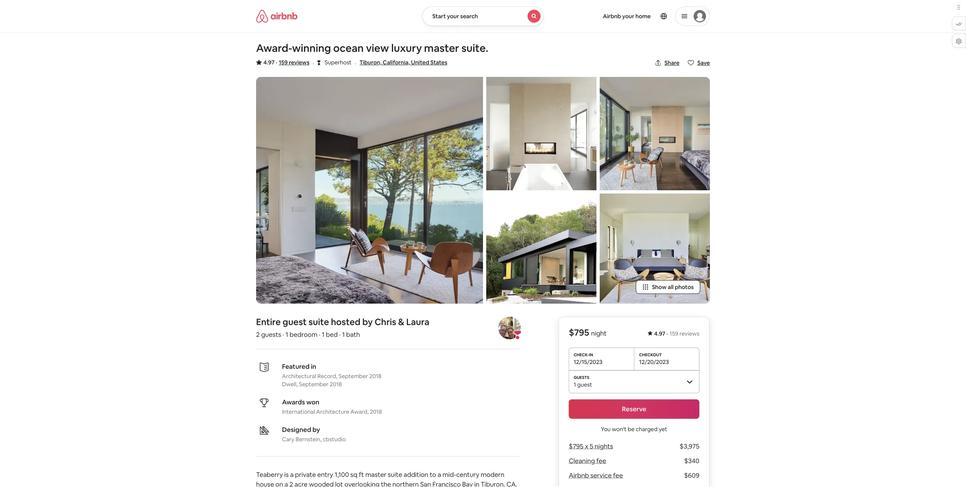 Task type: vqa. For each thing, say whether or not it's contained in the screenshot.
3
no



Task type: describe. For each thing, give the bounding box(es) containing it.
guest for entire
[[283, 316, 307, 328]]

superhost
[[325, 59, 352, 66]]

$795 night
[[569, 327, 607, 339]]

view
[[366, 41, 389, 55]]

guest for 1
[[577, 381, 592, 388]]

share button
[[652, 56, 683, 70]]

2018 for in
[[369, 373, 381, 380]]

your for airbnb
[[622, 13, 634, 20]]

x
[[585, 443, 588, 451]]

to
[[430, 471, 436, 479]]

service
[[590, 472, 612, 480]]

your for start
[[447, 13, 459, 20]]

modern
[[481, 471, 504, 479]]

1 horizontal spatial fee
[[613, 472, 623, 480]]

suite inside teaberry is a private entry 1,100 sq ft master suite addition to a mid-century modern house on a 2 acre wooded lot overlooking the northern san francisco bay in tiburon, ca
[[388, 471, 402, 479]]

in inside teaberry is a private entry 1,100 sq ft master suite addition to a mid-century modern house on a 2 acre wooded lot overlooking the northern san francisco bay in tiburon, ca
[[474, 480, 479, 487]]

photos
[[675, 284, 694, 291]]

save
[[697, 59, 710, 66]]

cary
[[282, 436, 294, 443]]

award-winning ocean view luxury master suite.
[[256, 41, 488, 55]]

home
[[635, 13, 651, 20]]

entry
[[317, 471, 333, 479]]

by inside designed by cary bernstein, cbstudio
[[313, 426, 320, 434]]

$795 for $795 x 5 nights
[[569, 443, 583, 451]]

start your search
[[432, 13, 478, 20]]

Start your search search field
[[422, 6, 544, 26]]

$795 for $795 night
[[569, 327, 589, 339]]

airbnb for airbnb your home
[[603, 13, 621, 20]]

northern
[[392, 480, 419, 487]]

reserve
[[622, 405, 646, 414]]

century
[[456, 471, 479, 479]]

record,
[[317, 373, 337, 380]]

featured
[[282, 362, 309, 371]]

ocean
[[333, 41, 364, 55]]

entire guest suite hosted by chris & laura 2 guests · 1 bedroom · 1 bed · 1 bath
[[256, 316, 429, 339]]

charged
[[636, 426, 658, 433]]

· left bed
[[319, 330, 320, 339]]

1,100
[[335, 471, 349, 479]]

0 horizontal spatial 4.97
[[263, 59, 275, 66]]

you
[[601, 426, 611, 433]]

overlooking
[[344, 480, 380, 487]]

$3,975
[[680, 443, 699, 451]]

cleaning
[[569, 457, 595, 465]]

featured in architectural record, september 2018 dwell, september 2018
[[282, 362, 381, 388]]

awards
[[282, 398, 305, 406]]

acre
[[295, 480, 308, 487]]

be
[[628, 426, 635, 433]]

award-
[[256, 41, 292, 55]]

159 reviews button
[[279, 58, 309, 66]]

by inside entire guest suite hosted by chris & laura 2 guests · 1 bedroom · 1 bed · 1 bath
[[362, 316, 373, 328]]

show all photos
[[652, 284, 694, 291]]

airbnb service fee
[[569, 472, 623, 480]]

share
[[664, 59, 680, 66]]

airbnb your home link
[[598, 8, 656, 25]]

tiburon, california, united states button
[[360, 58, 447, 67]]

12/15/2023
[[574, 358, 602, 366]]

· right bed
[[339, 330, 341, 339]]

lot
[[335, 480, 343, 487]]

master inside teaberry is a private entry 1,100 sq ft master suite addition to a mid-century modern house on a 2 acre wooded lot overlooking the northern san francisco bay in tiburon, ca
[[365, 471, 386, 479]]

1 vertical spatial september
[[299, 381, 328, 388]]

states
[[430, 59, 447, 66]]

san
[[420, 480, 431, 487]]

ft
[[359, 471, 364, 479]]

private
[[295, 471, 316, 479]]

1 guest button
[[569, 371, 699, 393]]

all
[[668, 284, 674, 291]]

california,
[[383, 59, 410, 66]]

luxury
[[391, 41, 422, 55]]

1 horizontal spatial reviews
[[680, 330, 699, 338]]

award,
[[350, 408, 369, 416]]

· left 󰀃
[[313, 59, 314, 67]]

the
[[381, 480, 391, 487]]

reserve button
[[569, 400, 699, 419]]

guests
[[261, 330, 281, 339]]

in inside featured in architectural record, september 2018 dwell, september 2018
[[311, 362, 316, 371]]

chris
[[375, 316, 396, 328]]

bedroom view image
[[256, 77, 483, 304]]

bedroom
[[290, 330, 317, 339]]

sq
[[350, 471, 357, 479]]

night
[[591, 329, 607, 338]]

$795 x 5 nights
[[569, 443, 613, 451]]

dwell,
[[282, 381, 298, 388]]

yet
[[659, 426, 667, 433]]

tiburon, inside teaberry is a private entry 1,100 sq ft master suite addition to a mid-century modern house on a 2 acre wooded lot overlooking the northern san francisco bay in tiburon, ca
[[481, 480, 505, 487]]

start your search button
[[422, 6, 544, 26]]

view from jacuzzi tub image
[[486, 77, 596, 190]]



Task type: locate. For each thing, give the bounding box(es) containing it.
2 inside entire guest suite hosted by chris & laura 2 guests · 1 bedroom · 1 bed · 1 bath
[[256, 330, 260, 339]]

2 $795 from the top
[[569, 443, 583, 451]]

1 left bed
[[322, 330, 324, 339]]

0 horizontal spatial suite
[[309, 316, 329, 328]]

0 horizontal spatial by
[[313, 426, 320, 434]]

1 left "bath"
[[342, 330, 345, 339]]

$795 left night
[[569, 327, 589, 339]]

0 vertical spatial airbnb
[[603, 13, 621, 20]]

your inside button
[[447, 13, 459, 20]]

1 horizontal spatial 2
[[289, 480, 293, 487]]

0 horizontal spatial tiburon,
[[360, 59, 382, 66]]

your right start
[[447, 13, 459, 20]]

suite up bed
[[309, 316, 329, 328]]

a
[[290, 471, 294, 479], [438, 471, 441, 479], [285, 480, 288, 487]]

1 vertical spatial in
[[474, 480, 479, 487]]

a right on at the left bottom
[[285, 480, 288, 487]]

5
[[590, 443, 593, 451]]

1 right the guests
[[286, 330, 288, 339]]

1 horizontal spatial by
[[362, 316, 373, 328]]

0 vertical spatial 159
[[279, 59, 288, 66]]

suite up the
[[388, 471, 402, 479]]

·
[[276, 59, 277, 66], [313, 59, 314, 67], [355, 59, 356, 67], [667, 330, 668, 338], [283, 330, 284, 339], [319, 330, 320, 339], [339, 330, 341, 339]]

1 your from the left
[[447, 13, 459, 20]]

architectural
[[282, 373, 316, 380]]

0 vertical spatial reviews
[[289, 59, 309, 66]]

0 horizontal spatial reviews
[[289, 59, 309, 66]]

1 vertical spatial by
[[313, 426, 320, 434]]

international
[[282, 408, 315, 416]]

guest down 12/15/2023
[[577, 381, 592, 388]]

0 vertical spatial 2018
[[369, 373, 381, 380]]

1 vertical spatial 159
[[670, 330, 678, 338]]

0 vertical spatial 2
[[256, 330, 260, 339]]

hosted
[[331, 316, 360, 328]]

september
[[339, 373, 368, 380], [299, 381, 328, 388]]

by up bernstein, on the left bottom of the page
[[313, 426, 320, 434]]

teaberry is a private entry 1,100 sq ft master suite addition to a mid-century modern house on a 2 acre wooded lot overlooking the northern san francisco bay in tiburon, ca
[[256, 471, 521, 487]]

$340
[[684, 457, 699, 465]]

0 vertical spatial in
[[311, 362, 316, 371]]

0 horizontal spatial your
[[447, 13, 459, 20]]

guest up bedroom
[[283, 316, 307, 328]]

0 horizontal spatial 2
[[256, 330, 260, 339]]

architecture
[[316, 408, 349, 416]]

4.97 · 159 reviews up 12/20/2023
[[654, 330, 699, 338]]

1 horizontal spatial tiburon,
[[481, 480, 505, 487]]

airbnb inside airbnb your home link
[[603, 13, 621, 20]]

0 vertical spatial september
[[339, 373, 368, 380]]

airbnb down cleaning
[[569, 472, 589, 480]]

$795
[[569, 327, 589, 339], [569, 443, 583, 451]]

󰀃
[[317, 59, 321, 66]]

0 horizontal spatial guest
[[283, 316, 307, 328]]

2 vertical spatial 2018
[[370, 408, 382, 416]]

your
[[447, 13, 459, 20], [622, 13, 634, 20]]

2018 for won
[[370, 408, 382, 416]]

by left chris
[[362, 316, 373, 328]]

1 horizontal spatial september
[[339, 373, 368, 380]]

· right the guests
[[283, 330, 284, 339]]

1 vertical spatial 4.97
[[654, 330, 665, 338]]

2018 inside 'awards won international architecture award, 2018'
[[370, 408, 382, 416]]

entire
[[256, 316, 281, 328]]

· down award-
[[276, 59, 277, 66]]

1 vertical spatial guest
[[577, 381, 592, 388]]

designed
[[282, 426, 311, 434]]

2 left the guests
[[256, 330, 260, 339]]

0 vertical spatial fee
[[596, 457, 606, 465]]

· tiburon, california, united states
[[355, 59, 447, 67]]

$795 x 5 nights button
[[569, 443, 613, 451]]

1 horizontal spatial airbnb
[[603, 13, 621, 20]]

4.97 up 12/20/2023
[[654, 330, 665, 338]]

0 vertical spatial by
[[362, 316, 373, 328]]

1 vertical spatial 2
[[289, 480, 293, 487]]

1 vertical spatial reviews
[[680, 330, 699, 338]]

cbstudio
[[323, 436, 346, 443]]

suite inside entire guest suite hosted by chris & laura 2 guests · 1 bedroom · 1 bed · 1 bath
[[309, 316, 329, 328]]

francisco
[[432, 480, 461, 487]]

bedroom image
[[600, 194, 710, 304]]

master up the
[[365, 471, 386, 479]]

· up 12/20/2023
[[667, 330, 668, 338]]

guest
[[283, 316, 307, 328], [577, 381, 592, 388]]

4.97 · 159 reviews down award-
[[263, 59, 309, 66]]

1 horizontal spatial 4.97
[[654, 330, 665, 338]]

a right to
[[438, 471, 441, 479]]

1 horizontal spatial 4.97 · 159 reviews
[[654, 330, 699, 338]]

0 vertical spatial 4.97 · 159 reviews
[[263, 59, 309, 66]]

airbnb left 'home'
[[603, 13, 621, 20]]

tiburon, inside · tiburon, california, united states
[[360, 59, 382, 66]]

tiburon, down the award-winning ocean view luxury master suite.
[[360, 59, 382, 66]]

september right "record,"
[[339, 373, 368, 380]]

4.97
[[263, 59, 275, 66], [654, 330, 665, 338]]

0 horizontal spatial airbnb
[[569, 472, 589, 480]]

& laura
[[398, 316, 429, 328]]

awards won international architecture award, 2018
[[282, 398, 382, 416]]

1 vertical spatial tiburon,
[[481, 480, 505, 487]]

1
[[286, 330, 288, 339], [322, 330, 324, 339], [342, 330, 345, 339], [574, 381, 576, 388]]

1 horizontal spatial a
[[290, 471, 294, 479]]

2 horizontal spatial a
[[438, 471, 441, 479]]

1 vertical spatial master
[[365, 471, 386, 479]]

master up states
[[424, 41, 459, 55]]

bernstein,
[[296, 436, 322, 443]]

1 horizontal spatial 159
[[670, 330, 678, 338]]

on
[[275, 480, 283, 487]]

tiburon, down modern
[[481, 480, 505, 487]]

1 horizontal spatial in
[[474, 480, 479, 487]]

1 inside dropdown button
[[574, 381, 576, 388]]

2 your from the left
[[622, 13, 634, 20]]

2 left acre at the left
[[289, 480, 293, 487]]

airbnb service fee button
[[569, 472, 623, 480]]

1 horizontal spatial suite
[[388, 471, 402, 479]]

nights
[[595, 443, 613, 451]]

0 horizontal spatial 159
[[279, 59, 288, 66]]

1 vertical spatial suite
[[388, 471, 402, 479]]

fee up service
[[596, 457, 606, 465]]

cleaning fee button
[[569, 457, 606, 465]]

won
[[306, 398, 319, 406]]

award-winning ocean view luxury master suite. image 4 image
[[600, 77, 710, 190]]

chris & laura is a superhost. learn more about chris & laura. image
[[498, 317, 521, 340], [498, 317, 521, 340]]

1 guest
[[574, 381, 592, 388]]

1 horizontal spatial guest
[[577, 381, 592, 388]]

· inside · tiburon, california, united states
[[355, 59, 356, 67]]

0 horizontal spatial a
[[285, 480, 288, 487]]

1 horizontal spatial your
[[622, 13, 634, 20]]

fee right service
[[613, 472, 623, 480]]

suite.
[[461, 41, 488, 55]]

1 vertical spatial 2018
[[330, 381, 342, 388]]

bath
[[346, 330, 360, 339]]

tiburon,
[[360, 59, 382, 66], [481, 480, 505, 487]]

cleaning fee
[[569, 457, 606, 465]]

is
[[284, 471, 289, 479]]

1 $795 from the top
[[569, 327, 589, 339]]

fee
[[596, 457, 606, 465], [613, 472, 623, 480]]

guest inside entire guest suite hosted by chris & laura 2 guests · 1 bedroom · 1 bed · 1 bath
[[283, 316, 307, 328]]

airbnb for airbnb service fee
[[569, 472, 589, 480]]

your inside the profile element
[[622, 13, 634, 20]]

0 horizontal spatial master
[[365, 471, 386, 479]]

save button
[[684, 56, 713, 70]]

in
[[311, 362, 316, 371], [474, 480, 479, 487]]

2
[[256, 330, 260, 339], [289, 480, 293, 487]]

a right is
[[290, 471, 294, 479]]

in up architectural
[[311, 362, 316, 371]]

suite
[[309, 316, 329, 328], [388, 471, 402, 479]]

bed
[[326, 330, 338, 339]]

in right bay at the bottom
[[474, 480, 479, 487]]

2018
[[369, 373, 381, 380], [330, 381, 342, 388], [370, 408, 382, 416]]

0 horizontal spatial in
[[311, 362, 316, 371]]

2 inside teaberry is a private entry 1,100 sq ft master suite addition to a mid-century modern house on a 2 acre wooded lot overlooking the northern san francisco bay in tiburon, ca
[[289, 480, 293, 487]]

0 horizontal spatial september
[[299, 381, 328, 388]]

0 vertical spatial suite
[[309, 316, 329, 328]]

1 horizontal spatial master
[[424, 41, 459, 55]]

winning
[[292, 41, 331, 55]]

teaberry
[[256, 471, 283, 479]]

designed by cary bernstein, cbstudio
[[282, 426, 346, 443]]

search
[[460, 13, 478, 20]]

you won't be charged yet
[[601, 426, 667, 433]]

0 horizontal spatial fee
[[596, 457, 606, 465]]

wooded
[[309, 480, 334, 487]]

12/20/2023
[[639, 358, 669, 366]]

start
[[432, 13, 446, 20]]

$795 left x
[[569, 443, 583, 451]]

1 vertical spatial fee
[[613, 472, 623, 480]]

0 vertical spatial 4.97
[[263, 59, 275, 66]]

159
[[279, 59, 288, 66], [670, 330, 678, 338]]

exterior image
[[486, 194, 596, 304]]

house
[[256, 480, 274, 487]]

4.97 down award-
[[263, 59, 275, 66]]

show all photos button
[[636, 280, 700, 294]]

bay
[[462, 480, 473, 487]]

september down "record,"
[[299, 381, 328, 388]]

0 vertical spatial $795
[[569, 327, 589, 339]]

addition
[[404, 471, 428, 479]]

guest inside 1 guest dropdown button
[[577, 381, 592, 388]]

airbnb your home
[[603, 13, 651, 20]]

1 down 12/15/2023
[[574, 381, 576, 388]]

profile element
[[554, 0, 710, 32]]

0 vertical spatial tiburon,
[[360, 59, 382, 66]]

1 vertical spatial $795
[[569, 443, 583, 451]]

show
[[652, 284, 667, 291]]

$609
[[684, 472, 699, 480]]

0 horizontal spatial 4.97 · 159 reviews
[[263, 59, 309, 66]]

1 vertical spatial airbnb
[[569, 472, 589, 480]]

1 vertical spatial 4.97 · 159 reviews
[[654, 330, 699, 338]]

0 vertical spatial master
[[424, 41, 459, 55]]

united
[[411, 59, 429, 66]]

· down ocean
[[355, 59, 356, 67]]

0 vertical spatial guest
[[283, 316, 307, 328]]

your left 'home'
[[622, 13, 634, 20]]



